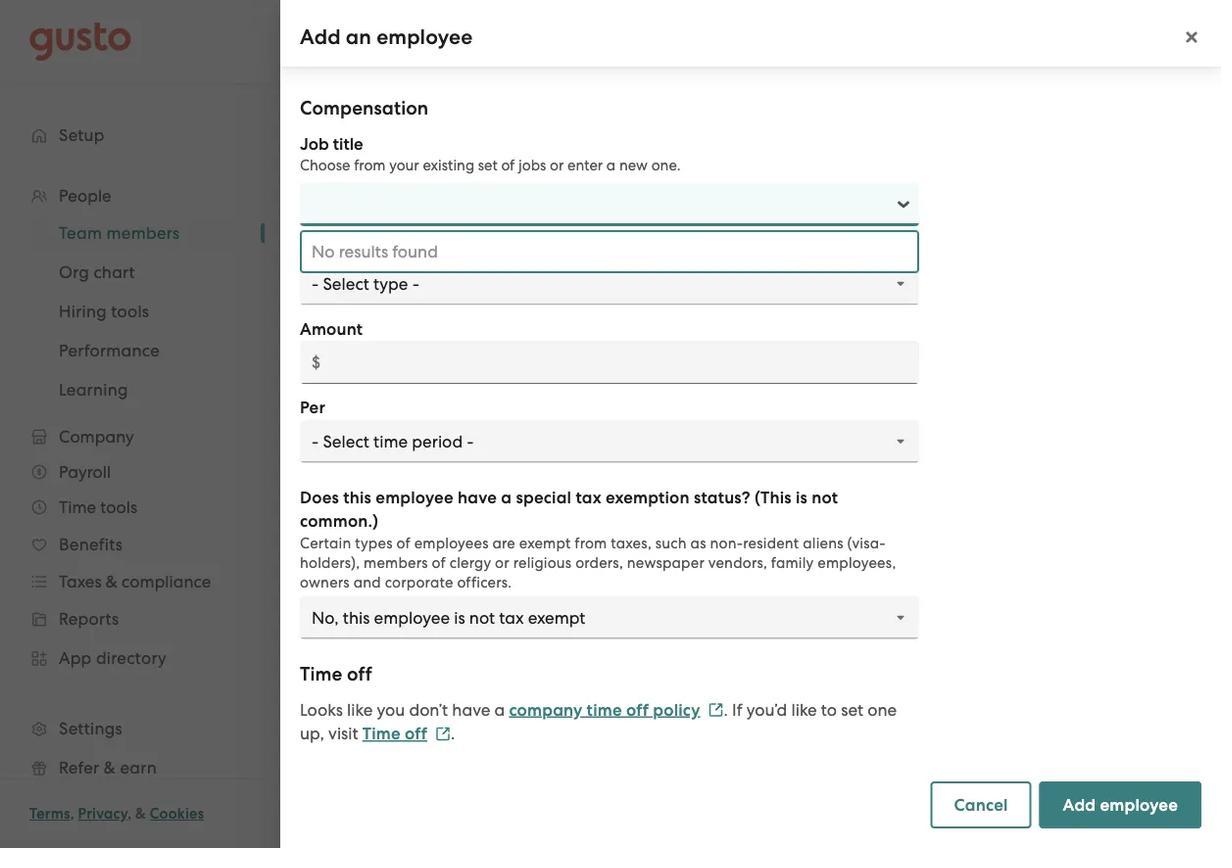 Task type: locate. For each thing, give the bounding box(es) containing it.
offboarding button
[[608, 202, 727, 249]]

opens in a new tab image for company time off policy
[[708, 704, 724, 719]]

a left company
[[495, 701, 505, 721]]

2 vertical spatial employee
[[1100, 796, 1178, 816]]

a
[[607, 157, 616, 175], [501, 489, 512, 509], [495, 701, 505, 721]]

non-
[[710, 535, 743, 552]]

1 horizontal spatial ,
[[128, 806, 132, 823]]

all right select
[[470, 340, 488, 358]]

2 horizontal spatial off
[[626, 701, 649, 721]]

2 vertical spatial off
[[405, 725, 428, 745]]

time off up looks
[[300, 664, 372, 687]]

2 vertical spatial of
[[432, 555, 446, 572]]

home image
[[29, 22, 131, 61]]

newspaper
[[627, 555, 705, 572]]

opens in a new tab image left if
[[708, 704, 724, 719]]

like
[[347, 701, 373, 721], [792, 701, 817, 721]]

1 horizontal spatial off
[[405, 725, 428, 745]]

1 vertical spatial time
[[362, 725, 401, 745]]

employee type
[[300, 241, 418, 261]]

0 vertical spatial from
[[354, 157, 386, 175]]

like up visit on the bottom left
[[347, 701, 373, 721]]

employee inside button
[[1100, 796, 1178, 816]]

1 all from the left
[[470, 340, 488, 358]]

Job title field
[[312, 194, 317, 217]]

members
[[398, 143, 542, 182], [364, 555, 428, 572]]

add for add employee
[[1063, 796, 1096, 816]]

clear all
[[507, 340, 565, 358]]

from inside the does this employee have a special tax exemption status? (this is not common.) certain types of employees are exempt from taxes, such as non-resident aliens (visa- holders), members of clergy or religious orders, newspaper vendors, family employees, owners and corporate officers.
[[575, 535, 607, 552]]

opens in a new tab image inside company time off policy link
[[708, 704, 724, 719]]

0 vertical spatial time off
[[300, 664, 372, 687]]

time off
[[300, 664, 372, 687], [362, 725, 428, 745]]

have
[[458, 489, 497, 509], [452, 701, 490, 721]]

onboarding button
[[379, 202, 496, 249]]

have inside the does this employee have a special tax exemption status? (this is not common.) certain types of employees are exempt from taxes, such as non-resident aliens (visa- holders), members of clergy or religious orders, newspaper vendors, family employees, owners and corporate officers.
[[458, 489, 497, 509]]

corporate
[[385, 574, 453, 592]]

all for select all
[[470, 340, 488, 358]]

special
[[516, 489, 572, 509]]

2 , from the left
[[128, 806, 132, 823]]

time up looks
[[300, 664, 343, 687]]

0 vertical spatial add
[[300, 25, 341, 50]]

0 vertical spatial off
[[347, 664, 372, 687]]

looks like you don't have a
[[300, 701, 505, 721]]

resident
[[743, 535, 799, 552]]

0 horizontal spatial ,
[[70, 806, 74, 823]]

0 vertical spatial or
[[550, 157, 564, 175]]

religious
[[513, 555, 572, 572]]

owners
[[300, 574, 350, 592]]

no
[[312, 243, 335, 262]]

1 vertical spatial opens in a new tab image
[[435, 728, 451, 743]]

off down don't
[[405, 725, 428, 745]]

opens in a new tab image
[[708, 704, 724, 719], [435, 728, 451, 743]]

0 horizontal spatial time
[[300, 664, 343, 687]]

you'd
[[747, 701, 787, 721]]

or down are on the left of page
[[495, 555, 510, 572]]

clear
[[507, 340, 544, 358]]

add a team member drawer dialog
[[280, 0, 1222, 849]]

0 vertical spatial opens in a new tab image
[[708, 704, 724, 719]]

vendors,
[[709, 555, 768, 572]]

1 vertical spatial members
[[364, 555, 428, 572]]

active
[[321, 217, 364, 234]]

if
[[732, 701, 743, 721]]

1 horizontal spatial from
[[575, 535, 607, 552]]

. if you'd like to set one up, visit
[[300, 701, 897, 745]]

type
[[382, 241, 418, 261]]

(this
[[755, 489, 792, 509]]

team members tab list
[[305, 198, 1182, 253]]

clergy
[[450, 555, 491, 572]]

have right don't
[[452, 701, 490, 721]]

0 vertical spatial a
[[607, 157, 616, 175]]

1 vertical spatial .
[[451, 725, 455, 745]]

2 all from the left
[[548, 340, 565, 358]]

employee inside the does this employee have a special tax exemption status? (this is not common.) certain types of employees are exempt from taxes, such as non-resident aliens (visa- holders), members of clergy or religious orders, newspaper vendors, family employees, owners and corporate officers.
[[376, 489, 454, 509]]

2 like from the left
[[792, 701, 817, 721]]

. left if
[[724, 701, 728, 721]]

you
[[377, 701, 405, 721]]

off right time
[[626, 701, 649, 721]]

1 vertical spatial from
[[575, 535, 607, 552]]

time off down you
[[362, 725, 428, 745]]

members inside the does this employee have a special tax exemption status? (this is not common.) certain types of employees are exempt from taxes, such as non-resident aliens (visa- holders), members of clergy or religious orders, newspaper vendors, family employees, owners and corporate officers.
[[364, 555, 428, 572]]

1 like from the left
[[347, 701, 373, 721]]

not
[[812, 489, 838, 509]]

opens in a new tab image down don't
[[435, 728, 451, 743]]

set inside the . if you'd like to set one up, visit
[[841, 701, 864, 721]]

does
[[300, 489, 339, 509]]

1 horizontal spatial all
[[548, 340, 565, 358]]

all right clear
[[548, 340, 565, 358]]

a inside the job title choose from your existing set of jobs or enter a new one.
[[607, 157, 616, 175]]

0 horizontal spatial from
[[354, 157, 386, 175]]

. for .
[[451, 725, 455, 745]]

None checkbox
[[290, 30, 333, 74]]

your
[[389, 157, 419, 175]]

all
[[470, 340, 488, 358], [548, 340, 565, 358]]

to
[[821, 701, 837, 721]]

add
[[300, 25, 341, 50], [1063, 796, 1096, 816]]

. inside the . if you'd like to set one up, visit
[[724, 701, 728, 721]]

of right types
[[397, 535, 411, 552]]

of left jobs
[[501, 157, 515, 175]]

from up orders,
[[575, 535, 607, 552]]

0 vertical spatial have
[[458, 489, 497, 509]]

1 vertical spatial add
[[1063, 796, 1096, 816]]

opens in a new tab image for time off
[[435, 728, 451, 743]]

select all
[[425, 340, 488, 358]]

1 vertical spatial set
[[841, 701, 864, 721]]

set right existing
[[478, 157, 498, 175]]

all for clear all
[[548, 340, 565, 358]]

.
[[724, 701, 728, 721], [451, 725, 455, 745]]

job
[[300, 134, 329, 154]]

. down looks like you don't have a
[[451, 725, 455, 745]]

set right to
[[841, 701, 864, 721]]

have up employees
[[458, 489, 497, 509]]

, left privacy link
[[70, 806, 74, 823]]

a inside the does this employee have a special tax exemption status? (this is not common.) certain types of employees are exempt from taxes, such as non-resident aliens (visa- holders), members of clergy or religious orders, newspaper vendors, family employees, owners and corporate officers.
[[501, 489, 512, 509]]

don't
[[409, 701, 448, 721]]

all inside button
[[470, 340, 488, 358]]

new notifications image
[[691, 339, 711, 359], [691, 339, 711, 359]]

&
[[135, 806, 146, 823]]

Amount field
[[300, 342, 920, 385]]

add inside button
[[1063, 796, 1096, 816]]

from down title
[[354, 157, 386, 175]]

0 horizontal spatial opens in a new tab image
[[435, 728, 451, 743]]

1 horizontal spatial set
[[841, 701, 864, 721]]

0 vertical spatial set
[[478, 157, 498, 175]]

time down you
[[362, 725, 401, 745]]

terms , privacy , & cookies
[[29, 806, 204, 823]]

, left &
[[128, 806, 132, 823]]

employee for an
[[377, 25, 473, 50]]

1 horizontal spatial opens in a new tab image
[[708, 704, 724, 719]]

holders),
[[300, 555, 360, 572]]

a left the new
[[607, 157, 616, 175]]

0 horizontal spatial add
[[300, 25, 341, 50]]

0 horizontal spatial like
[[347, 701, 373, 721]]

1 horizontal spatial or
[[550, 157, 564, 175]]

offboarding
[[624, 217, 712, 234]]

opens in a new tab image inside the time off link
[[435, 728, 451, 743]]

1 horizontal spatial of
[[432, 555, 446, 572]]

policy
[[653, 701, 700, 721]]

,
[[70, 806, 74, 823], [128, 806, 132, 823]]

all inside button
[[548, 340, 565, 358]]

or right jobs
[[550, 157, 564, 175]]

job title choose from your existing set of jobs or enter a new one.
[[300, 134, 681, 175]]

from
[[354, 157, 386, 175], [575, 535, 607, 552]]

company
[[509, 701, 583, 721]]

0 horizontal spatial or
[[495, 555, 510, 572]]

cancel
[[954, 796, 1008, 816]]

like left to
[[792, 701, 817, 721]]

1 vertical spatial a
[[501, 489, 512, 509]]

1 horizontal spatial add
[[1063, 796, 1096, 816]]

of
[[501, 157, 515, 175], [397, 535, 411, 552], [432, 555, 446, 572]]

0 vertical spatial employee
[[377, 25, 473, 50]]

types
[[355, 535, 393, 552]]

1 vertical spatial employee
[[376, 489, 454, 509]]

0 vertical spatial .
[[724, 701, 728, 721]]

0 vertical spatial of
[[501, 157, 515, 175]]

set
[[478, 157, 498, 175], [841, 701, 864, 721]]

tax
[[576, 489, 602, 509]]

2 horizontal spatial of
[[501, 157, 515, 175]]

0 horizontal spatial all
[[470, 340, 488, 358]]

or
[[550, 157, 564, 175], [495, 555, 510, 572]]

1 vertical spatial have
[[452, 701, 490, 721]]

1 horizontal spatial time
[[362, 725, 401, 745]]

1 vertical spatial of
[[397, 535, 411, 552]]

1 vertical spatial or
[[495, 555, 510, 572]]

0 horizontal spatial set
[[478, 157, 498, 175]]

1 horizontal spatial .
[[724, 701, 728, 721]]

candidates button
[[496, 202, 608, 249]]

a left special
[[501, 489, 512, 509]]

0 horizontal spatial .
[[451, 725, 455, 745]]

of down employees
[[432, 555, 446, 572]]

off up looks like you don't have a
[[347, 664, 372, 687]]

1 horizontal spatial like
[[792, 701, 817, 721]]



Task type: describe. For each thing, give the bounding box(es) containing it.
company time off policy
[[509, 701, 700, 721]]

account menu element
[[892, 0, 1192, 83]]

1 vertical spatial off
[[626, 701, 649, 721]]

none checkbox inside add a team member drawer dialog
[[290, 30, 333, 74]]

select all button
[[415, 333, 497, 365]]

add employee button
[[1040, 782, 1202, 829]]

add employee
[[1063, 796, 1178, 816]]

team
[[305, 143, 390, 182]]

choose
[[300, 157, 350, 175]]

cancel button
[[931, 782, 1032, 829]]

common.)
[[300, 512, 379, 532]]

time off link
[[362, 725, 451, 745]]

privacy link
[[78, 806, 128, 823]]

terms
[[29, 806, 70, 823]]

of inside the job title choose from your existing set of jobs or enter a new one.
[[501, 157, 515, 175]]

set inside the job title choose from your existing set of jobs or enter a new one.
[[478, 157, 498, 175]]

company time off policy link
[[509, 701, 724, 721]]

no results found
[[312, 243, 438, 262]]

per
[[300, 399, 326, 419]]

. for . if you'd like to set one up, visit
[[724, 701, 728, 721]]

certain
[[300, 535, 351, 552]]

select
[[425, 340, 467, 358]]

add an employee
[[300, 25, 473, 50]]

0 vertical spatial members
[[398, 143, 542, 182]]

up,
[[300, 725, 324, 745]]

0 horizontal spatial of
[[397, 535, 411, 552]]

found
[[392, 243, 438, 262]]

or inside the does this employee have a special tax exemption status? (this is not common.) certain types of employees are exempt from taxes, such as non-resident aliens (visa- holders), members of clergy or religious orders, newspaper vendors, family employees, owners and corporate officers.
[[495, 555, 510, 572]]

this
[[343, 489, 372, 509]]

an
[[346, 25, 372, 50]]

one.
[[652, 157, 681, 175]]

0
[[321, 338, 331, 358]]

0 selected
[[321, 338, 399, 358]]

exemption
[[606, 489, 690, 509]]

time
[[587, 701, 622, 721]]

2 vertical spatial a
[[495, 701, 505, 721]]

Select all rows on this page checkbox
[[315, 387, 358, 430]]

does this employee have a special tax exemption status? (this is not common.) certain types of employees are exempt from taxes, such as non-resident aliens (visa- holders), members of clergy or religious orders, newspaper vendors, family employees, owners and corporate officers.
[[300, 489, 896, 592]]

like inside the . if you'd like to set one up, visit
[[792, 701, 817, 721]]

are
[[493, 535, 516, 552]]

(visa-
[[847, 535, 886, 552]]

results
[[339, 243, 388, 262]]

such
[[656, 535, 687, 552]]

visit
[[329, 725, 358, 745]]

add for add an employee
[[300, 25, 341, 50]]

exempt
[[519, 535, 571, 552]]

candidates
[[512, 217, 593, 234]]

or inside the job title choose from your existing set of jobs or enter a new one.
[[550, 157, 564, 175]]

taxes,
[[611, 535, 652, 552]]

0 horizontal spatial off
[[347, 664, 372, 687]]

orders,
[[576, 555, 623, 572]]

officers.
[[457, 574, 512, 592]]

as
[[691, 535, 706, 552]]

new
[[619, 157, 648, 175]]

employees,
[[818, 555, 896, 572]]

dismissed
[[743, 217, 812, 234]]

cookies
[[150, 806, 204, 823]]

team members
[[305, 143, 542, 182]]

status?
[[694, 489, 751, 509]]

is
[[796, 489, 808, 509]]

compensation
[[300, 98, 429, 120]]

Search people... field
[[305, 269, 775, 312]]

family
[[771, 555, 814, 572]]

1 vertical spatial time off
[[362, 725, 428, 745]]

selected
[[335, 338, 399, 358]]

title
[[333, 134, 363, 154]]

and
[[354, 574, 381, 592]]

cookies button
[[150, 803, 204, 826]]

from inside the job title choose from your existing set of jobs or enter a new one.
[[354, 157, 386, 175]]

enter
[[568, 157, 603, 175]]

onboarding
[[395, 217, 481, 234]]

jobs
[[519, 157, 546, 175]]

active button
[[305, 202, 379, 249]]

1 , from the left
[[70, 806, 74, 823]]

aliens
[[803, 535, 844, 552]]

dismissed button
[[727, 202, 828, 249]]

employee for this
[[376, 489, 454, 509]]

terms link
[[29, 806, 70, 823]]

amount
[[300, 320, 363, 340]]

employees
[[414, 535, 489, 552]]

privacy
[[78, 806, 128, 823]]

0 selected status
[[321, 338, 399, 358]]

looks
[[300, 701, 343, 721]]

existing
[[423, 157, 475, 175]]

clear all button
[[497, 333, 575, 365]]

0 vertical spatial time
[[300, 664, 343, 687]]

employee
[[300, 241, 377, 261]]



Task type: vqa. For each thing, say whether or not it's contained in the screenshot.
up
no



